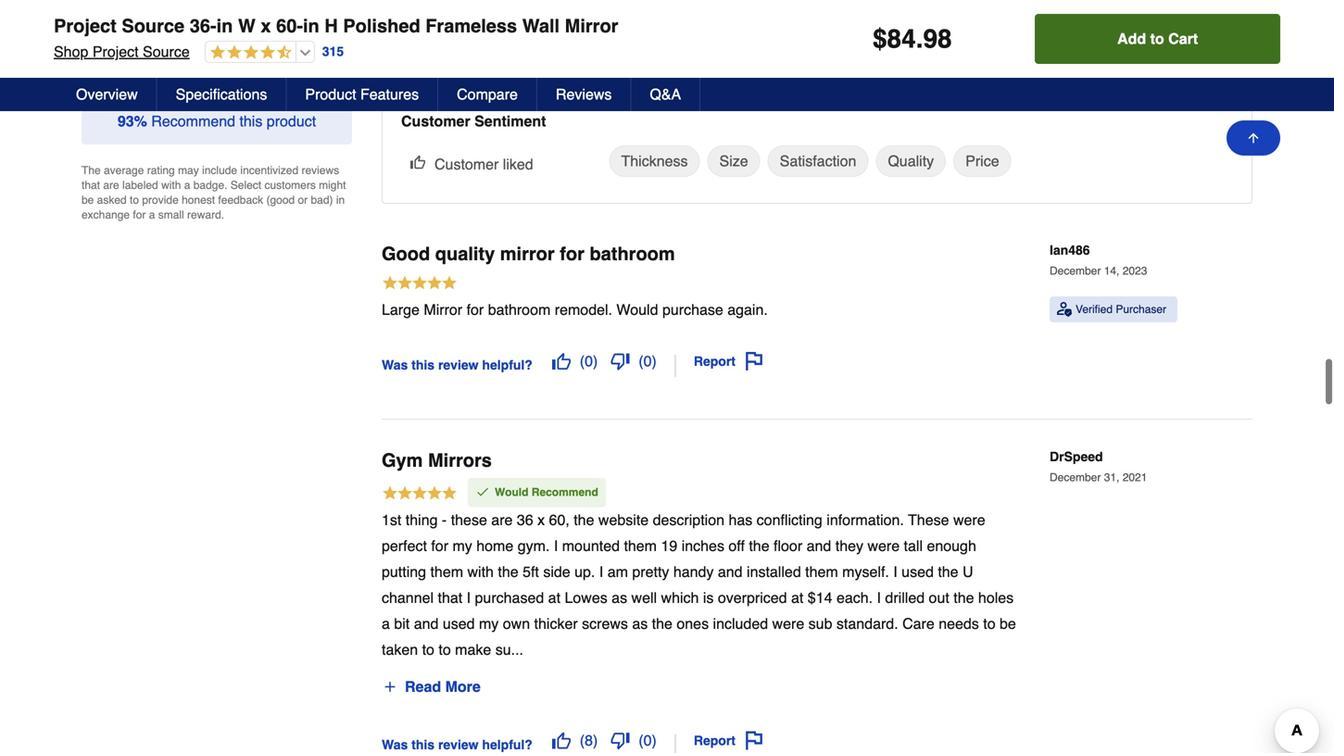 Task type: describe. For each thing, give the bounding box(es) containing it.
0 vertical spatial this
[[240, 113, 263, 130]]

overview button
[[57, 78, 157, 111]]

0 vertical spatial customer
[[411, 2, 480, 19]]

h
[[325, 15, 338, 37]]

bit
[[394, 616, 410, 633]]

mirrors
[[428, 450, 492, 471]]

31,
[[1105, 471, 1120, 484]]

98
[[924, 24, 953, 54]]

the
[[82, 164, 101, 177]]

1 horizontal spatial them
[[624, 538, 657, 555]]

holes
[[979, 590, 1014, 607]]

thicker
[[534, 616, 578, 633]]

( 0 ) for gym mirrors
[[639, 732, 657, 750]]

0 vertical spatial project
[[54, 15, 117, 37]]

incentivized
[[241, 164, 299, 177]]

labeled
[[122, 179, 158, 192]]

( right 8
[[639, 732, 644, 750]]

5 stars image for good
[[382, 274, 458, 294]]

tall
[[904, 538, 923, 555]]

review for mirrors
[[438, 738, 479, 753]]

taken
[[382, 642, 418, 659]]

93 % recommend this product
[[118, 113, 316, 130]]

4.5 stars image
[[206, 44, 292, 62]]

1 vertical spatial source
[[143, 43, 190, 60]]

arrow up image
[[1247, 131, 1262, 146]]

1 vertical spatial used
[[443, 616, 475, 633]]

this for good
[[412, 358, 435, 373]]

exchange
[[82, 208, 130, 221]]

thing
[[406, 512, 438, 529]]

0 vertical spatial would
[[617, 301, 659, 318]]

60,
[[549, 512, 570, 529]]

rating
[[147, 164, 175, 177]]

1 vertical spatial and
[[718, 564, 743, 581]]

included
[[713, 616, 769, 633]]

checkmark image
[[476, 485, 490, 500]]

review for customer
[[484, 2, 535, 19]]

shop
[[54, 43, 88, 60]]

make
[[455, 642, 492, 659]]

report for gym mirrors
[[694, 734, 736, 749]]

ian486 december 14, 2023
[[1050, 243, 1148, 278]]

thumb up image for customer liked
[[411, 155, 426, 170]]

-
[[442, 512, 447, 529]]

a inside button
[[206, 35, 214, 52]]

average
[[104, 164, 144, 177]]

gym
[[382, 450, 423, 471]]

0 horizontal spatial x
[[261, 15, 271, 37]]

remodel.
[[555, 301, 613, 318]]

for inside the average rating may include incentivized reviews that are labeled with a badge. select customers might be asked to provide honest feedback (good or bad) in exchange for a small reward.
[[133, 208, 146, 221]]

each.
[[837, 590, 873, 607]]

read
[[405, 679, 441, 696]]

may
[[178, 164, 199, 177]]

purchased
[[475, 590, 544, 607]]

read more button
[[382, 673, 482, 702]]

gym mirrors
[[382, 450, 492, 471]]

the right out
[[954, 590, 975, 607]]

i right gym.
[[554, 538, 558, 555]]

installed
[[747, 564, 802, 581]]

0 horizontal spatial were
[[773, 616, 805, 633]]

product features
[[305, 86, 419, 103]]

quality inside quality button
[[888, 152, 935, 170]]

report button for gym mirrors
[[688, 726, 770, 754]]

s
[[535, 2, 544, 19]]

w
[[238, 15, 256, 37]]

handy
[[674, 564, 714, 581]]

well
[[632, 590, 657, 607]]

0 vertical spatial and
[[807, 538, 832, 555]]

1 horizontal spatial bathroom
[[590, 243, 676, 265]]

large mirror for bathroom remodel. would purchase again.
[[382, 301, 768, 318]]

2023
[[1123, 265, 1148, 278]]

include
[[202, 164, 237, 177]]

home
[[477, 538, 514, 555]]

off
[[729, 538, 745, 555]]

gym.
[[518, 538, 550, 555]]

( down large mirror for bathroom remodel. would purchase again.
[[639, 353, 644, 370]]

0 vertical spatial as
[[612, 590, 628, 607]]

verified purchaser icon image
[[1058, 302, 1073, 317]]

thickness button
[[610, 145, 700, 177]]

be inside 1st thing - these are 36 x 60, the website description has conflicting information.  these were perfect for my home gym.  i mounted them 19 inches off the floor and they were tall enough putting them with the 5ft side up.    i am pretty handy and installed them myself.  i used the u channel that i purchased at lowes as well which is overpriced at $14 each.  i drilled out the holes a bit and used my own thicker screws as the ones included were sub standard.    care needs to be taken to to make su...
[[1000, 616, 1017, 633]]

( 0 ) for good quality mirror for bathroom
[[639, 353, 657, 370]]

thumb down image for good quality mirror for bathroom
[[611, 352, 630, 371]]

( down remodel.
[[580, 353, 585, 370]]

read more
[[405, 679, 481, 696]]

1 vertical spatial my
[[479, 616, 499, 633]]

add to cart button
[[1036, 14, 1281, 64]]

specifications
[[176, 86, 267, 103]]

0 horizontal spatial quality
[[436, 243, 495, 265]]

they
[[836, 538, 864, 555]]

5 stars image for gym
[[382, 485, 458, 505]]

reviews
[[302, 164, 339, 177]]

thumb up image for (
[[552, 352, 571, 371]]

1st
[[382, 512, 402, 529]]

was this review helpful? for quality
[[382, 358, 533, 373]]

this for gym
[[412, 738, 435, 753]]

write a review
[[165, 35, 269, 52]]

drspeed december 31, 2021
[[1050, 450, 1148, 484]]

(good
[[267, 194, 295, 207]]

or
[[298, 194, 308, 207]]

q&a button
[[632, 78, 701, 111]]

0 horizontal spatial them
[[431, 564, 464, 581]]

purchaser
[[1117, 303, 1167, 316]]

out
[[929, 590, 950, 607]]

purchase
[[663, 301, 724, 318]]

1 vertical spatial project
[[93, 43, 139, 60]]

i left purchased
[[467, 590, 471, 607]]

0 for good quality mirror for bathroom
[[644, 353, 652, 370]]

0 horizontal spatial in
[[217, 15, 233, 37]]

screws
[[582, 616, 628, 633]]

ian486
[[1050, 243, 1091, 258]]

small
[[158, 208, 184, 221]]

x inside 1st thing - these are 36 x 60, the website description has conflicting information.  these were perfect for my home gym.  i mounted them 19 inches off the floor and they were tall enough putting them with the 5ft side up.    i am pretty handy and installed them myself.  i used the u channel that i purchased at lowes as well which is overpriced at $14 each.  i drilled out the holes a bit and used my own thicker screws as the ones included were sub standard.    care needs to be taken to to make su...
[[538, 512, 545, 529]]

1 horizontal spatial recommend
[[532, 486, 599, 499]]

price button
[[954, 145, 1012, 177]]

compare button
[[439, 78, 538, 111]]

am
[[608, 564, 628, 581]]

add to cart
[[1118, 30, 1199, 47]]

these
[[451, 512, 487, 529]]

36-
[[190, 15, 217, 37]]

1 vertical spatial were
[[868, 538, 900, 555]]

website
[[599, 512, 649, 529]]

a down may
[[184, 179, 190, 192]]

lowes
[[565, 590, 608, 607]]

bad)
[[311, 194, 333, 207]]

sentiment
[[475, 113, 546, 130]]

( right thumb up icon
[[580, 732, 585, 750]]

own
[[503, 616, 530, 633]]

the left 5ft
[[498, 564, 519, 581]]

1 vertical spatial as
[[633, 616, 648, 633]]

review for a
[[218, 35, 269, 52]]

channel
[[382, 590, 434, 607]]

for right large
[[467, 301, 484, 318]]

shop project source
[[54, 43, 190, 60]]

report for good quality mirror for bathroom
[[694, 354, 736, 369]]

to inside button
[[1151, 30, 1165, 47]]

putting
[[382, 564, 426, 581]]

60-
[[276, 15, 303, 37]]

overpriced
[[718, 590, 788, 607]]

quality button
[[876, 145, 947, 177]]



Task type: vqa. For each thing, say whether or not it's contained in the screenshot.
Boat Switches & Knobs "link"
no



Task type: locate. For each thing, give the bounding box(es) containing it.
1 vertical spatial be
[[1000, 616, 1017, 633]]

0 horizontal spatial as
[[612, 590, 628, 607]]

the left ones
[[652, 616, 673, 633]]

0 vertical spatial with
[[161, 179, 181, 192]]

might
[[319, 179, 346, 192]]

quality
[[888, 152, 935, 170], [436, 243, 495, 265]]

information.
[[827, 512, 905, 529]]

0 horizontal spatial my
[[453, 538, 473, 555]]

1 horizontal spatial my
[[479, 616, 499, 633]]

that inside 1st thing - these are 36 x 60, the website description has conflicting information.  these were perfect for my home gym.  i mounted them 19 inches off the floor and they were tall enough putting them with the 5ft side up.    i am pretty handy and installed them myself.  i used the u channel that i purchased at lowes as well which is overpriced at $14 each.  i drilled out the holes a bit and used my own thicker screws as the ones included were sub standard.    care needs to be taken to to make su...
[[438, 590, 463, 607]]

december for ian486
[[1050, 265, 1102, 278]]

0 vertical spatial thumb up image
[[411, 155, 426, 170]]

2 thumb down image from the top
[[611, 732, 630, 751]]

i left am
[[600, 564, 604, 581]]

0 horizontal spatial would
[[495, 486, 529, 499]]

0 vertical spatial are
[[103, 179, 119, 192]]

compare
[[457, 86, 518, 103]]

size
[[720, 152, 749, 170]]

at left $14
[[792, 590, 804, 607]]

source down the 36-
[[143, 43, 190, 60]]

flag image for good quality mirror for bathroom
[[745, 352, 764, 371]]

0 down large mirror for bathroom remodel. would purchase again.
[[644, 353, 652, 370]]

needs
[[939, 616, 980, 633]]

with
[[161, 179, 181, 192], [468, 564, 494, 581]]

source up shop project source
[[122, 15, 185, 37]]

december down drspeed at the bottom right
[[1050, 471, 1102, 484]]

0 vertical spatial mirror
[[565, 15, 619, 37]]

write a review button
[[134, 22, 300, 65]]

the right 60,
[[574, 512, 595, 529]]

was down plus image
[[382, 738, 408, 753]]

bathroom down mirror
[[488, 301, 551, 318]]

are inside 1st thing - these are 36 x 60, the website description has conflicting information.  these were perfect for my home gym.  i mounted them 19 inches off the floor and they were tall enough putting them with the 5ft side up.    i am pretty handy and installed them myself.  i used the u channel that i purchased at lowes as well which is overpriced at $14 each.  i drilled out the holes a bit and used my own thicker screws as the ones included were sub standard.    care needs to be taken to to make su...
[[492, 512, 513, 529]]

1 horizontal spatial 315
[[382, 2, 407, 19]]

project source 36-in w x 60-in h polished frameless wall mirror
[[54, 15, 619, 37]]

for down the -
[[431, 538, 449, 555]]

1 vertical spatial report
[[694, 734, 736, 749]]

2 vertical spatial and
[[414, 616, 439, 633]]

quality left price
[[888, 152, 935, 170]]

review inside button
[[218, 35, 269, 52]]

that inside the average rating may include incentivized reviews that are labeled with a badge. select customers might be asked to provide honest feedback (good or bad) in exchange for a small reward.
[[82, 179, 100, 192]]

features
[[361, 86, 419, 103]]

1 horizontal spatial with
[[468, 564, 494, 581]]

be
[[82, 194, 94, 207], [1000, 616, 1017, 633]]

mirror right wall
[[565, 15, 619, 37]]

wall
[[523, 15, 560, 37]]

satisfaction
[[780, 152, 857, 170]]

q&a
[[650, 86, 682, 103]]

would right remodel.
[[617, 301, 659, 318]]

315 for 315
[[322, 44, 344, 59]]

the right off
[[749, 538, 770, 555]]

were up enough
[[954, 512, 986, 529]]

0 vertical spatial my
[[453, 538, 473, 555]]

2 horizontal spatial in
[[336, 194, 345, 207]]

1 vertical spatial are
[[492, 512, 513, 529]]

helpful? for mirrors
[[482, 738, 533, 753]]

floor
[[774, 538, 803, 555]]

overview
[[76, 86, 138, 103]]

review
[[438, 358, 479, 373], [438, 738, 479, 753]]

2 horizontal spatial them
[[806, 564, 839, 581]]

x right w
[[261, 15, 271, 37]]

0 vertical spatial be
[[82, 194, 94, 207]]

1 vertical spatial customer
[[401, 113, 471, 130]]

liked
[[503, 156, 534, 173]]

0 vertical spatial review
[[484, 2, 535, 19]]

myself.
[[843, 564, 890, 581]]

report button for good quality mirror for bathroom
[[688, 346, 770, 377]]

0 vertical spatial helpful?
[[482, 358, 533, 373]]

0 vertical spatial december
[[1050, 265, 1102, 278]]

x right 36
[[538, 512, 545, 529]]

project up overview
[[93, 43, 139, 60]]

review right the 36-
[[218, 35, 269, 52]]

was for good quality mirror for bathroom
[[382, 358, 408, 373]]

which
[[661, 590, 699, 607]]

this down specifications 'button'
[[240, 113, 263, 130]]

recommend up 60,
[[532, 486, 599, 499]]

my down these
[[453, 538, 473, 555]]

0 horizontal spatial with
[[161, 179, 181, 192]]

5 stars image up large
[[382, 274, 458, 294]]

0 vertical spatial recommend
[[151, 113, 235, 130]]

good quality mirror for bathroom
[[382, 243, 676, 265]]

1 report from the top
[[694, 354, 736, 369]]

report button
[[688, 346, 770, 377], [688, 726, 770, 754]]

december down ian486
[[1050, 265, 1102, 278]]

flag image for gym mirrors
[[745, 732, 764, 751]]

mirror
[[500, 243, 555, 265]]

( 0 ) down large mirror for bathroom remodel. would purchase again.
[[639, 353, 657, 370]]

u
[[963, 564, 974, 581]]

2 at from the left
[[792, 590, 804, 607]]

that down the
[[82, 179, 100, 192]]

add
[[1118, 30, 1147, 47]]

1 horizontal spatial used
[[902, 564, 934, 581]]

care
[[903, 616, 935, 633]]

8
[[585, 732, 593, 750]]

0 vertical spatial thumb down image
[[611, 352, 630, 371]]

1 at from the left
[[549, 590, 561, 607]]

0 vertical spatial that
[[82, 179, 100, 192]]

2 5 stars image from the top
[[382, 485, 458, 505]]

is
[[704, 590, 714, 607]]

was down large
[[382, 358, 408, 373]]

be inside the average rating may include incentivized reviews that are labeled with a badge. select customers might be asked to provide honest feedback (good or bad) in exchange for a small reward.
[[82, 194, 94, 207]]

1 vertical spatial was
[[382, 738, 408, 753]]

satisfaction button
[[768, 145, 869, 177]]

0 horizontal spatial at
[[549, 590, 561, 607]]

0 vertical spatial report
[[694, 354, 736, 369]]

used up make
[[443, 616, 475, 633]]

thumb up image down large mirror for bathroom remodel. would purchase again.
[[552, 352, 571, 371]]

december for drspeed
[[1050, 471, 1102, 484]]

write
[[165, 35, 202, 52]]

1 horizontal spatial would
[[617, 301, 659, 318]]

review for quality
[[438, 358, 479, 373]]

recommend down "specifications" in the top left of the page
[[151, 113, 235, 130]]

2 report from the top
[[694, 734, 736, 749]]

1 vertical spatial 315
[[322, 44, 344, 59]]

the left u
[[939, 564, 959, 581]]

in inside the average rating may include incentivized reviews that are labeled with a badge. select customers might be asked to provide honest feedback (good or bad) in exchange for a small reward.
[[336, 194, 345, 207]]

are up asked
[[103, 179, 119, 192]]

0 right 8
[[644, 732, 652, 750]]

thumb down image down remodel.
[[611, 352, 630, 371]]

for inside 1st thing - these are 36 x 60, the website description has conflicting information.  these were perfect for my home gym.  i mounted them 19 inches off the floor and they were tall enough putting them with the 5ft side up.    i am pretty handy and installed them myself.  i used the u channel that i purchased at lowes as well which is overpriced at $14 each.  i drilled out the holes a bit and used my own thicker screws as the ones included were sub standard.    care needs to be taken to to make su...
[[431, 538, 449, 555]]

1 vertical spatial 5 stars image
[[382, 485, 458, 505]]

report
[[694, 354, 736, 369], [694, 734, 736, 749]]

to inside the average rating may include incentivized reviews that are labeled with a badge. select customers might be asked to provide honest feedback (good or bad) in exchange for a small reward.
[[130, 194, 139, 207]]

and
[[807, 538, 832, 555], [718, 564, 743, 581], [414, 616, 439, 633]]

be up the exchange
[[82, 194, 94, 207]]

mirror right large
[[424, 301, 463, 318]]

0 for gym mirrors
[[644, 732, 652, 750]]

honest
[[182, 194, 215, 207]]

are left 36
[[492, 512, 513, 529]]

0 horizontal spatial review
[[218, 35, 269, 52]]

be down holes
[[1000, 616, 1017, 633]]

would right "checkmark" image
[[495, 486, 529, 499]]

0 vertical spatial was this review helpful?
[[382, 358, 533, 373]]

as down well on the bottom of the page
[[633, 616, 648, 633]]

december inside drspeed december 31, 2021
[[1050, 471, 1102, 484]]

2 report button from the top
[[688, 726, 770, 754]]

drilled
[[886, 590, 925, 607]]

for down the provide
[[133, 208, 146, 221]]

1 horizontal spatial and
[[718, 564, 743, 581]]

with down 'rating'
[[161, 179, 181, 192]]

drspeed
[[1050, 450, 1104, 464]]

2 vertical spatial customer
[[435, 156, 499, 173]]

$
[[873, 24, 888, 54]]

( 0 )
[[580, 353, 598, 370], [639, 353, 657, 370], [639, 732, 657, 750]]

at up thicker in the bottom of the page
[[549, 590, 561, 607]]

provide
[[142, 194, 179, 207]]

bathroom up remodel.
[[590, 243, 676, 265]]

with inside 1st thing - these are 36 x 60, the website description has conflicting information.  these were perfect for my home gym.  i mounted them 19 inches off the floor and they were tall enough putting them with the 5ft side up.    i am pretty handy and installed them myself.  i used the u channel that i purchased at lowes as well which is overpriced at $14 each.  i drilled out the holes a bit and used my own thicker screws as the ones included were sub standard.    care needs to be taken to to make su...
[[468, 564, 494, 581]]

were left sub
[[773, 616, 805, 633]]

to down holes
[[984, 616, 996, 633]]

315
[[382, 2, 407, 19], [322, 44, 344, 59]]

helpful? for quality
[[482, 358, 533, 373]]

( 0 ) right 8
[[639, 732, 657, 750]]

5 stars image up thing
[[382, 485, 458, 505]]

are inside the average rating may include incentivized reviews that are labeled with a badge. select customers might be asked to provide honest feedback (good or bad) in exchange for a small reward.
[[103, 179, 119, 192]]

helpful?
[[482, 358, 533, 373], [482, 738, 533, 753]]

0 horizontal spatial bathroom
[[488, 301, 551, 318]]

1 horizontal spatial as
[[633, 616, 648, 633]]

0 vertical spatial x
[[261, 15, 271, 37]]

frameless
[[426, 15, 517, 37]]

helpful? down large mirror for bathroom remodel. would purchase again.
[[482, 358, 533, 373]]

standard.
[[837, 616, 899, 633]]

84
[[888, 24, 917, 54]]

1 horizontal spatial review
[[484, 2, 535, 19]]

1 december from the top
[[1050, 265, 1102, 278]]

2 vertical spatial were
[[773, 616, 805, 633]]

1 horizontal spatial be
[[1000, 616, 1017, 633]]

1 review from the top
[[438, 358, 479, 373]]

a right the write
[[206, 35, 214, 52]]

project up "shop"
[[54, 15, 117, 37]]

315 down h
[[322, 44, 344, 59]]

was for gym mirrors
[[382, 738, 408, 753]]

verified purchaser
[[1076, 303, 1167, 316]]

them up pretty
[[624, 538, 657, 555]]

0 vertical spatial were
[[954, 512, 986, 529]]

2 review from the top
[[438, 738, 479, 753]]

good
[[382, 243, 430, 265]]

a down the provide
[[149, 208, 155, 221]]

1 thumb down image from the top
[[611, 352, 630, 371]]

thumb down image
[[611, 352, 630, 371], [611, 732, 630, 751]]

thumb up image
[[411, 155, 426, 170], [552, 352, 571, 371]]

0 vertical spatial flag image
[[745, 352, 764, 371]]

1 horizontal spatial quality
[[888, 152, 935, 170]]

them up $14
[[806, 564, 839, 581]]

0 vertical spatial 5 stars image
[[382, 274, 458, 294]]

perfect
[[382, 538, 427, 555]]

and left the they
[[807, 538, 832, 555]]

1 horizontal spatial are
[[492, 512, 513, 529]]

2 december from the top
[[1050, 471, 1102, 484]]

0 horizontal spatial mirror
[[424, 301, 463, 318]]

customer for customer sentiment
[[401, 113, 471, 130]]

( 0 ) down remodel.
[[580, 353, 598, 370]]

in left h
[[303, 15, 320, 37]]

quality right good
[[436, 243, 495, 265]]

my left own
[[479, 616, 499, 633]]

to left make
[[439, 642, 451, 659]]

to right taken on the bottom left of page
[[422, 642, 435, 659]]

to right add
[[1151, 30, 1165, 47]]

0 horizontal spatial that
[[82, 179, 100, 192]]

badge.
[[194, 179, 228, 192]]

1 vertical spatial bathroom
[[488, 301, 551, 318]]

december
[[1050, 265, 1102, 278], [1050, 471, 1102, 484]]

1 was from the top
[[382, 358, 408, 373]]

were left tall
[[868, 538, 900, 555]]

has
[[729, 512, 753, 529]]

customer for customer liked
[[435, 156, 499, 173]]

this down read
[[412, 738, 435, 753]]

for right mirror
[[560, 243, 585, 265]]

was this review helpful? down large
[[382, 358, 533, 373]]

315 right h
[[382, 2, 407, 19]]

2 flag image from the top
[[745, 732, 764, 751]]

my
[[453, 538, 473, 555], [479, 616, 499, 633]]

in down the might
[[336, 194, 345, 207]]

1 horizontal spatial thumb up image
[[552, 352, 571, 371]]

1 vertical spatial december
[[1050, 471, 1102, 484]]

in left w
[[217, 15, 233, 37]]

2021
[[1123, 471, 1148, 484]]

this down large
[[412, 358, 435, 373]]

i right each.
[[878, 590, 882, 607]]

as left well on the bottom of the page
[[612, 590, 628, 607]]

a inside 1st thing - these are 36 x 60, the website description has conflicting information.  these were perfect for my home gym.  i mounted them 19 inches off the floor and they were tall enough putting them with the 5ft side up.    i am pretty handy and installed them myself.  i used the u channel that i purchased at lowes as well which is overpriced at $14 each.  i drilled out the holes a bit and used my own thicker screws as the ones included were sub standard.    care needs to be taken to to make su...
[[382, 616, 390, 633]]

0 horizontal spatial recommend
[[151, 113, 235, 130]]

product
[[267, 113, 316, 130]]

with down home
[[468, 564, 494, 581]]

would
[[617, 301, 659, 318], [495, 486, 529, 499]]

conflicting
[[757, 512, 823, 529]]

december inside ian486 december 14, 2023
[[1050, 265, 1102, 278]]

review up compare
[[484, 2, 535, 19]]

thumb up image left customer liked
[[411, 155, 426, 170]]

bathroom
[[590, 243, 676, 265], [488, 301, 551, 318]]

thumb up image
[[552, 732, 571, 751]]

the average rating may include incentivized reviews that are labeled with a badge. select customers might be asked to provide honest feedback (good or bad) in exchange for a small reward.
[[82, 164, 346, 221]]

used
[[902, 564, 934, 581], [443, 616, 475, 633]]

0 vertical spatial report button
[[688, 346, 770, 377]]

thickness
[[622, 152, 688, 170]]

315 for 315 customer review s
[[382, 2, 407, 19]]

project
[[54, 15, 117, 37], [93, 43, 139, 60]]

1 horizontal spatial x
[[538, 512, 545, 529]]

0 down remodel.
[[585, 353, 593, 370]]

1 vertical spatial review
[[218, 35, 269, 52]]

1 vertical spatial flag image
[[745, 732, 764, 751]]

1 helpful? from the top
[[482, 358, 533, 373]]

used down tall
[[902, 564, 934, 581]]

( 8 )
[[580, 732, 598, 750]]

su...
[[496, 642, 524, 659]]

plus image
[[383, 680, 398, 695]]

1 5 stars image from the top
[[382, 274, 458, 294]]

and down off
[[718, 564, 743, 581]]

i up drilled
[[894, 564, 898, 581]]

with inside the average rating may include incentivized reviews that are labeled with a badge. select customers might be asked to provide honest feedback (good or bad) in exchange for a small reward.
[[161, 179, 181, 192]]

thumb down image for gym mirrors
[[611, 732, 630, 751]]

0 horizontal spatial thumb up image
[[411, 155, 426, 170]]

product
[[305, 86, 356, 103]]

1 vertical spatial thumb down image
[[611, 732, 630, 751]]

them right putting
[[431, 564, 464, 581]]

1 vertical spatial with
[[468, 564, 494, 581]]

product features button
[[287, 78, 439, 111]]

are
[[103, 179, 119, 192], [492, 512, 513, 529]]

0 vertical spatial source
[[122, 15, 185, 37]]

these
[[909, 512, 950, 529]]

1 vertical spatial x
[[538, 512, 545, 529]]

2 helpful? from the top
[[482, 738, 533, 753]]

1 vertical spatial thumb up image
[[552, 352, 571, 371]]

a left bit
[[382, 616, 390, 633]]

0 vertical spatial review
[[438, 358, 479, 373]]

2 horizontal spatial were
[[954, 512, 986, 529]]

mounted
[[562, 538, 620, 555]]

.
[[917, 24, 924, 54]]

1 report button from the top
[[688, 346, 770, 377]]

0 horizontal spatial are
[[103, 179, 119, 192]]

0 vertical spatial quality
[[888, 152, 935, 170]]

1 horizontal spatial in
[[303, 15, 320, 37]]

would recommend
[[495, 486, 599, 499]]

(
[[580, 353, 585, 370], [639, 353, 644, 370], [580, 732, 585, 750], [639, 732, 644, 750]]

and right bit
[[414, 616, 439, 633]]

1 vertical spatial mirror
[[424, 301, 463, 318]]

1 vertical spatial would
[[495, 486, 529, 499]]

reviews
[[556, 86, 612, 103]]

to down labeled
[[130, 194, 139, 207]]

1st thing - these are 36 x 60, the website description has conflicting information.  these were perfect for my home gym.  i mounted them 19 inches off the floor and they were tall enough putting them with the 5ft side up.    i am pretty handy and installed them myself.  i used the u channel that i purchased at lowes as well which is overpriced at $14 each.  i drilled out the holes a bit and used my own thicker screws as the ones included were sub standard.    care needs to be taken to to make su...
[[382, 512, 1017, 659]]

0 vertical spatial bathroom
[[590, 243, 676, 265]]

2 horizontal spatial and
[[807, 538, 832, 555]]

$ 84 . 98
[[873, 24, 953, 54]]

1 vertical spatial was this review helpful?
[[382, 738, 533, 753]]

1 flag image from the top
[[745, 352, 764, 371]]

1 vertical spatial that
[[438, 590, 463, 607]]

that right channel
[[438, 590, 463, 607]]

this
[[240, 113, 263, 130], [412, 358, 435, 373], [412, 738, 435, 753]]

2 vertical spatial this
[[412, 738, 435, 753]]

was this review helpful?
[[382, 358, 533, 373], [382, 738, 533, 753]]

1 vertical spatial quality
[[436, 243, 495, 265]]

1 vertical spatial this
[[412, 358, 435, 373]]

was this review helpful? down the more
[[382, 738, 533, 753]]

was this review helpful? for mirrors
[[382, 738, 533, 753]]

0 horizontal spatial and
[[414, 616, 439, 633]]

5 stars image
[[382, 274, 458, 294], [382, 485, 458, 505]]

0 horizontal spatial 315
[[322, 44, 344, 59]]

them
[[624, 538, 657, 555], [431, 564, 464, 581], [806, 564, 839, 581]]

2 was from the top
[[382, 738, 408, 753]]

1 vertical spatial report button
[[688, 726, 770, 754]]

315 customer review s
[[382, 2, 544, 19]]

helpful? left thumb up icon
[[482, 738, 533, 753]]

2 was this review helpful? from the top
[[382, 738, 533, 753]]

1 was this review helpful? from the top
[[382, 358, 533, 373]]

flag image
[[745, 352, 764, 371], [745, 732, 764, 751]]

thumb down image right 8
[[611, 732, 630, 751]]

0 vertical spatial used
[[902, 564, 934, 581]]

again.
[[728, 301, 768, 318]]



